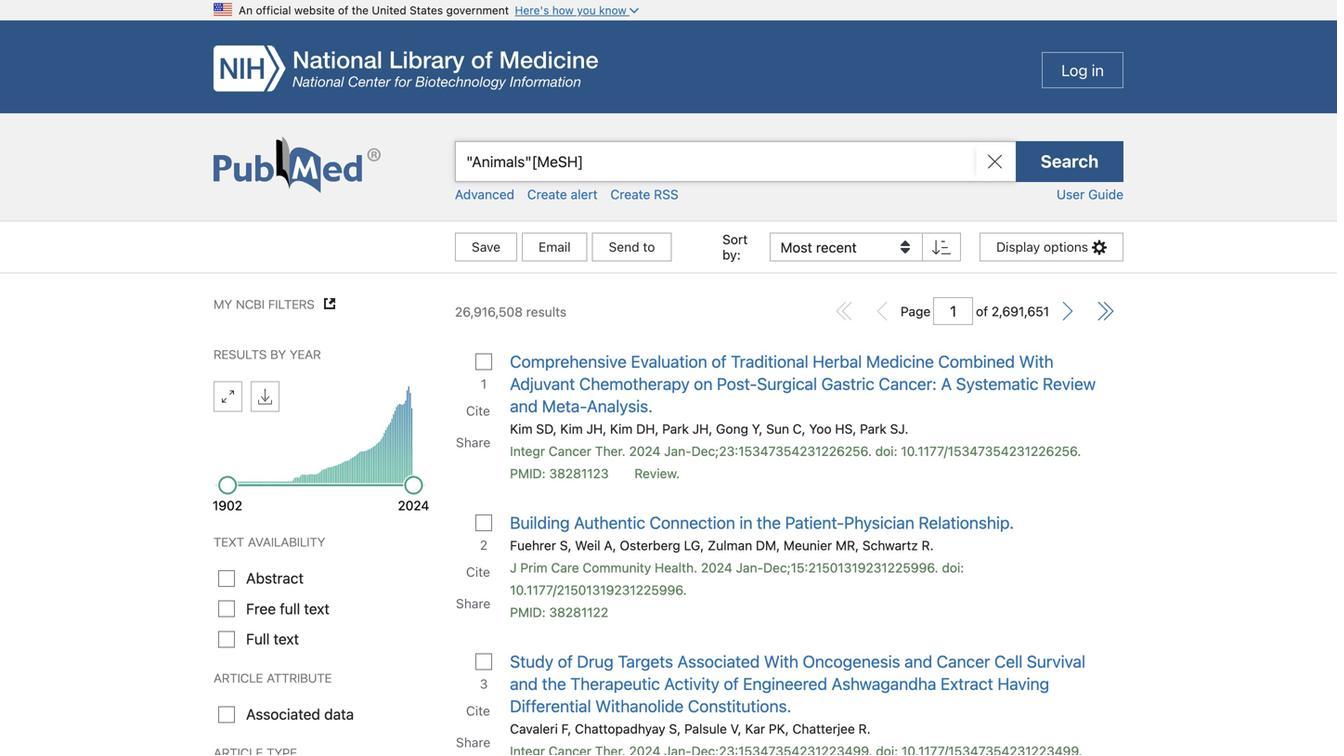 Task type: vqa. For each thing, say whether or not it's contained in the screenshot.
Abstract
yes



Task type: locate. For each thing, give the bounding box(es) containing it.
1 pmid: from the top
[[510, 466, 546, 481]]

cite button down 3
[[464, 695, 495, 727]]

u.s. flag image
[[214, 0, 232, 19]]

physician
[[844, 513, 915, 533]]

0 vertical spatial r.
[[922, 538, 934, 553]]

1 vertical spatial text
[[274, 630, 299, 648]]

jh, up ther.
[[587, 421, 607, 436]]

jh, left gong
[[692, 421, 713, 436]]

1 vertical spatial pmid:
[[510, 605, 546, 620]]

text availability
[[214, 532, 325, 550]]

text
[[304, 600, 330, 617], [274, 630, 299, 648]]

ncbi
[[236, 294, 265, 312]]

text
[[214, 532, 244, 550]]

doi: inside kim sd, kim jh, kim dh, park jh, gong y, sun c, yoo hs, park sj. integr cancer ther. 2024 jan-dec;23:15347354231226256. doi: 10.1177/15347354231226256. pmid: 38281123
[[875, 443, 898, 459]]

1 vertical spatial and
[[905, 651, 933, 671]]

2 horizontal spatial kim
[[610, 421, 633, 436]]

weil
[[575, 538, 601, 553]]

3 share from the top
[[456, 735, 491, 750]]

create rss button
[[611, 187, 679, 202]]

s, left weil
[[560, 538, 572, 553]]

cite button down 2
[[464, 556, 495, 588]]

send to button
[[592, 233, 672, 261]]

associated data
[[246, 705, 354, 723]]

of right "website"
[[338, 4, 349, 17]]

0 horizontal spatial text
[[274, 630, 299, 648]]

of
[[338, 4, 349, 17], [976, 303, 988, 319], [712, 352, 727, 371], [558, 651, 573, 671], [724, 674, 739, 694]]

1 horizontal spatial associated
[[678, 651, 760, 671]]

constitutions.
[[688, 696, 792, 716]]

1 vertical spatial the
[[757, 513, 781, 533]]

0 horizontal spatial with
[[764, 651, 799, 671]]

0 horizontal spatial s,
[[560, 538, 572, 553]]

0 horizontal spatial create
[[527, 187, 567, 202]]

0 horizontal spatial park
[[662, 421, 689, 436]]

share for comprehensive evaluation of traditional herbal medicine combined with adjuvant chemotherapy on post-surgical gastric cancer: a systematic review and meta-analysis.
[[456, 435, 491, 450]]

in up zulman
[[740, 513, 753, 533]]

cancer up extract at the bottom of page
[[937, 651, 990, 671]]

cite down 2
[[466, 564, 490, 579]]

cite for comprehensive evaluation of traditional herbal medicine combined with adjuvant chemotherapy on post-surgical gastric cancer: a systematic review and meta-analysis.
[[466, 403, 490, 418]]

park
[[662, 421, 689, 436], [860, 421, 887, 436]]

cavaleri
[[510, 721, 558, 736]]

relationship.
[[919, 513, 1014, 533]]

in right log
[[1092, 61, 1104, 79]]

jan- up review.
[[664, 443, 692, 459]]

the left the united
[[352, 4, 369, 17]]

sd,
[[536, 421, 557, 436]]

1 horizontal spatial doi:
[[942, 560, 964, 575]]

1 horizontal spatial 2024
[[629, 443, 661, 459]]

share down 3
[[456, 735, 491, 750]]

3 cite button from the top
[[464, 695, 495, 727]]

j
[[510, 560, 517, 575]]

1 vertical spatial doi:
[[942, 560, 964, 575]]

1 horizontal spatial kim
[[560, 421, 583, 436]]

cancer
[[549, 443, 592, 459], [937, 651, 990, 671]]

medicine
[[866, 352, 934, 371]]

2 vertical spatial 2024
[[701, 560, 733, 575]]

0 horizontal spatial the
[[352, 4, 369, 17]]

cite button down 1
[[464, 395, 495, 427]]

pmid: inside "building authentic connection in the patient-physician relationship. fuehrer s, weil a, osterberg lg, zulman dm, meunier mr, schwartz r. j prim care community health. 2024 jan-dec;15:21501319231225996. doi: 10.1177/21501319231225996. pmid: 38281122"
[[510, 605, 546, 620]]

3 cite from the top
[[466, 703, 490, 718]]

0 vertical spatial jan-
[[664, 443, 692, 459]]

1 cite button from the top
[[464, 395, 495, 427]]

jan- down dm,
[[736, 560, 763, 575]]

create alert
[[527, 187, 598, 202]]

cancer up "38281123" at the left of the page
[[549, 443, 592, 459]]

pk,
[[769, 721, 789, 736]]

here's how you know button
[[515, 4, 639, 17]]

0 vertical spatial doi:
[[875, 443, 898, 459]]

adjuvant
[[510, 374, 575, 394]]

of 2,691,651
[[976, 303, 1049, 319]]

email
[[539, 239, 571, 254]]

government
[[446, 4, 509, 17]]

0 horizontal spatial 2024
[[398, 498, 429, 513]]

0 vertical spatial 2024
[[629, 443, 661, 459]]

yoo
[[809, 421, 832, 436]]

s,
[[560, 538, 572, 553], [669, 721, 681, 736]]

cite down 1
[[466, 403, 490, 418]]

cell
[[995, 651, 1023, 671]]

doi: down sj. in the right bottom of the page
[[875, 443, 898, 459]]

pmid: down integr
[[510, 466, 546, 481]]

0 vertical spatial s,
[[560, 538, 572, 553]]

comprehensive evaluation of traditional herbal medicine combined with adjuvant chemotherapy on post-surgical gastric cancer: a systematic review and meta-analysis. link
[[510, 351, 1112, 417]]

Page number field
[[933, 297, 973, 325]]

surgical
[[757, 374, 817, 394]]

the up dm,
[[757, 513, 781, 533]]

2 share from the top
[[456, 596, 491, 611]]

0 vertical spatial the
[[352, 4, 369, 17]]

0 horizontal spatial associated
[[246, 705, 320, 723]]

2 vertical spatial and
[[510, 674, 538, 694]]

the up 'differential'
[[542, 674, 566, 694]]

2 pmid: from the top
[[510, 605, 546, 620]]

0 vertical spatial text
[[304, 600, 330, 617]]

of up on
[[712, 352, 727, 371]]

1 cite from the top
[[466, 403, 490, 418]]

kim sd, kim jh, kim dh, park jh, gong y, sun c, yoo hs, park sj. integr cancer ther. 2024 jan-dec;23:15347354231226256. doi: 10.1177/15347354231226256. pmid: 38281123
[[510, 421, 1081, 481]]

share left integr
[[456, 435, 491, 450]]

post-
[[717, 374, 757, 394]]

display options button
[[980, 233, 1124, 261]]

1 vertical spatial 2024
[[398, 498, 429, 513]]

and down study
[[510, 674, 538, 694]]

of up constitutions.
[[724, 674, 739, 694]]

create
[[527, 187, 567, 202], [611, 187, 650, 202]]

Search: search field
[[455, 141, 1016, 182]]

0 vertical spatial cite
[[466, 403, 490, 418]]

kim down analysis.
[[610, 421, 633, 436]]

pmid: down prim
[[510, 605, 546, 620]]

None search field
[[0, 113, 1337, 273]]

dec;23:15347354231226256.
[[692, 443, 872, 459]]

extract
[[941, 674, 993, 694]]

share button down 2
[[454, 588, 495, 619]]

1 vertical spatial with
[[764, 651, 799, 671]]

a
[[941, 374, 952, 394]]

filters
[[268, 294, 315, 312]]

lg,
[[684, 538, 704, 553]]

2 kim from the left
[[560, 421, 583, 436]]

the inside "building authentic connection in the patient-physician relationship. fuehrer s, weil a, osterberg lg, zulman dm, meunier mr, schwartz r. j prim care community health. 2024 jan-dec;15:21501319231225996. doi: 10.1177/21501319231225996. pmid: 38281122"
[[757, 513, 781, 533]]

kim up integr
[[510, 421, 533, 436]]

share
[[456, 435, 491, 450], [456, 596, 491, 611], [456, 735, 491, 750]]

ashwagandha
[[832, 674, 936, 694]]

0 vertical spatial cancer
[[549, 443, 592, 459]]

1 vertical spatial r.
[[859, 721, 871, 736]]

0 horizontal spatial r.
[[859, 721, 871, 736]]

official
[[256, 4, 291, 17]]

with up engineered
[[764, 651, 799, 671]]

cite for building authentic connection in the patient-physician relationship.
[[466, 564, 490, 579]]

38281123
[[549, 466, 609, 481]]

Search search field
[[436, 141, 1142, 182]]

2 horizontal spatial the
[[757, 513, 781, 533]]

1 horizontal spatial the
[[542, 674, 566, 694]]

2 vertical spatial share button
[[454, 727, 495, 755]]

park left sj. in the right bottom of the page
[[860, 421, 887, 436]]

with
[[1019, 352, 1054, 371], [764, 651, 799, 671]]

park right dh,
[[662, 421, 689, 436]]

1 vertical spatial associated
[[246, 705, 320, 723]]

3 share button from the top
[[454, 727, 495, 755]]

2 vertical spatial cite button
[[464, 695, 495, 727]]

pubmed logo image
[[214, 137, 381, 193]]

cancer inside study of drug targets associated with oncogenesis and cancer cell survival and the therapeutic activity of engineered ashwagandha extract having differential withanolide constitutions.
[[937, 651, 990, 671]]

doi: inside "building authentic connection in the patient-physician relationship. fuehrer s, weil a, osterberg lg, zulman dm, meunier mr, schwartz r. j prim care community health. 2024 jan-dec;15:21501319231225996. doi: 10.1177/21501319231225996. pmid: 38281122"
[[942, 560, 964, 575]]

r.
[[922, 538, 934, 553], [859, 721, 871, 736]]

1 share button from the top
[[454, 427, 495, 458]]

0 vertical spatial cite button
[[464, 395, 495, 427]]

0 vertical spatial associated
[[678, 651, 760, 671]]

0 vertical spatial pmid:
[[510, 466, 546, 481]]

1 vertical spatial cite button
[[464, 556, 495, 588]]

and down adjuvant
[[510, 396, 538, 416]]

gastric
[[822, 374, 875, 394]]

user guide
[[1057, 187, 1124, 202]]

chemotherapy
[[579, 374, 690, 394]]

cancer inside kim sd, kim jh, kim dh, park jh, gong y, sun c, yoo hs, park sj. integr cancer ther. 2024 jan-dec;23:15347354231226256. doi: 10.1177/15347354231226256. pmid: 38281123
[[549, 443, 592, 459]]

0 horizontal spatial jan-
[[664, 443, 692, 459]]

2 horizontal spatial 2024
[[701, 560, 733, 575]]

dh,
[[636, 421, 659, 436]]

0 vertical spatial with
[[1019, 352, 1054, 371]]

2 create from the left
[[611, 187, 650, 202]]

of right "page number input" number field
[[976, 303, 988, 319]]

share down 2
[[456, 596, 491, 611]]

1 horizontal spatial in
[[1092, 61, 1104, 79]]

1 share from the top
[[456, 435, 491, 450]]

jan- inside "building authentic connection in the patient-physician relationship. fuehrer s, weil a, osterberg lg, zulman dm, meunier mr, schwartz r. j prim care community health. 2024 jan-dec;15:21501319231225996. doi: 10.1177/21501319231225996. pmid: 38281122"
[[736, 560, 763, 575]]

options
[[1044, 239, 1088, 254]]

targets
[[618, 651, 673, 671]]

1 vertical spatial cancer
[[937, 651, 990, 671]]

1 horizontal spatial s,
[[669, 721, 681, 736]]

text right full at the left bottom of the page
[[274, 630, 299, 648]]

2 cite button from the top
[[464, 556, 495, 588]]

building
[[510, 513, 570, 533]]

s, left palsule
[[669, 721, 681, 736]]

create left alert
[[527, 187, 567, 202]]

1 kim from the left
[[510, 421, 533, 436]]

0 horizontal spatial cancer
[[549, 443, 592, 459]]

guide
[[1088, 187, 1124, 202]]

2 vertical spatial the
[[542, 674, 566, 694]]

2 vertical spatial cite
[[466, 703, 490, 718]]

associated up activity
[[678, 651, 760, 671]]

doi: down relationship.
[[942, 560, 964, 575]]

with up review
[[1019, 352, 1054, 371]]

in inside "building authentic connection in the patient-physician relationship. fuehrer s, weil a, osterberg lg, zulman dm, meunier mr, schwartz r. j prim care community health. 2024 jan-dec;15:21501319231225996. doi: 10.1177/21501319231225996. pmid: 38281122"
[[740, 513, 753, 533]]

pmid:
[[510, 466, 546, 481], [510, 605, 546, 620]]

review
[[1043, 374, 1096, 394]]

last page image
[[1096, 302, 1114, 320]]

share button for comprehensive evaluation of traditional herbal medicine combined with adjuvant chemotherapy on post-surgical gastric cancer: a systematic review and meta-analysis.
[[454, 427, 495, 458]]

1 horizontal spatial create
[[611, 187, 650, 202]]

associated down article attribute
[[246, 705, 320, 723]]

2 cite from the top
[[466, 564, 490, 579]]

1 vertical spatial cite
[[466, 564, 490, 579]]

send to, save, email articles region
[[455, 221, 672, 273]]

associated
[[678, 651, 760, 671], [246, 705, 320, 723]]

2 vertical spatial share
[[456, 735, 491, 750]]

share button left integr
[[454, 427, 495, 458]]

you
[[577, 4, 596, 17]]

oncogenesis
[[803, 651, 900, 671]]

by:
[[723, 247, 741, 262]]

1 horizontal spatial r.
[[922, 538, 934, 553]]

withanolide
[[595, 696, 684, 716]]

attribute
[[267, 668, 332, 686]]

1 vertical spatial jan-
[[736, 560, 763, 575]]

user
[[1057, 187, 1085, 202]]

united
[[372, 4, 407, 17]]

0 horizontal spatial doi:
[[875, 443, 898, 459]]

free full text
[[246, 600, 330, 617]]

0 horizontal spatial jh,
[[587, 421, 607, 436]]

1 horizontal spatial jh,
[[692, 421, 713, 436]]

y,
[[752, 421, 763, 436]]

2 share button from the top
[[454, 588, 495, 619]]

with inside comprehensive evaluation of traditional herbal medicine combined with adjuvant chemotherapy on post-surgical gastric cancer: a systematic review and meta-analysis.
[[1019, 352, 1054, 371]]

1 vertical spatial share button
[[454, 588, 495, 619]]

10.1177/15347354231226256.
[[901, 443, 1081, 459]]

0 vertical spatial share button
[[454, 427, 495, 458]]

the for in
[[757, 513, 781, 533]]

results
[[526, 304, 567, 319]]

1 create from the left
[[527, 187, 567, 202]]

kim down meta-
[[560, 421, 583, 436]]

0 horizontal spatial in
[[740, 513, 753, 533]]

1 horizontal spatial cancer
[[937, 651, 990, 671]]

website
[[294, 4, 335, 17]]

s, inside "building authentic connection in the patient-physician relationship. fuehrer s, weil a, osterberg lg, zulman dm, meunier mr, schwartz r. j prim care community health. 2024 jan-dec;15:21501319231225996. doi: 10.1177/21501319231225996. pmid: 38281122"
[[560, 538, 572, 553]]

0 horizontal spatial kim
[[510, 421, 533, 436]]

user guide link
[[1057, 187, 1124, 202]]

1 horizontal spatial text
[[304, 600, 330, 617]]

text right full
[[304, 600, 330, 617]]

0 vertical spatial and
[[510, 396, 538, 416]]

associated inside the filters 'group'
[[246, 705, 320, 723]]

r. right the chatterjee
[[859, 721, 871, 736]]

1 horizontal spatial jan-
[[736, 560, 763, 575]]

cite down 3
[[466, 703, 490, 718]]

palsule
[[684, 721, 727, 736]]

share button down 3
[[454, 727, 495, 755]]

0 vertical spatial share
[[456, 435, 491, 450]]

having
[[998, 674, 1049, 694]]

r. right schwartz
[[922, 538, 934, 553]]

create left rss
[[611, 187, 650, 202]]

1 vertical spatial in
[[740, 513, 753, 533]]

1 park from the left
[[662, 421, 689, 436]]

1 horizontal spatial park
[[860, 421, 887, 436]]

dm,
[[756, 538, 780, 553]]

and up ashwagandha
[[905, 651, 933, 671]]

1 horizontal spatial with
[[1019, 352, 1054, 371]]

mr,
[[836, 538, 859, 553]]

advanced
[[455, 187, 515, 202]]

filters group
[[214, 532, 427, 755]]

2
[[480, 537, 488, 553]]

1 vertical spatial share
[[456, 596, 491, 611]]



Task type: describe. For each thing, give the bounding box(es) containing it.
sj.
[[890, 421, 909, 436]]

full text
[[246, 630, 299, 648]]

study
[[510, 651, 554, 671]]

patient-
[[785, 513, 844, 533]]

share for study of drug targets associated with oncogenesis and cancer cell survival and the therapeutic activity of engineered ashwagandha extract having differential withanolide constitutions.
[[456, 735, 491, 750]]

my ncbi filters
[[214, 294, 315, 312]]

create for create alert
[[527, 187, 567, 202]]

traditional
[[731, 352, 809, 371]]

log in link
[[1042, 52, 1124, 88]]

hs,
[[835, 421, 857, 436]]

the for of
[[352, 4, 369, 17]]

log
[[1062, 61, 1088, 79]]

kar
[[745, 721, 765, 736]]

full
[[280, 600, 300, 617]]

activity
[[664, 674, 720, 694]]

r. inside "building authentic connection in the patient-physician relationship. fuehrer s, weil a, osterberg lg, zulman dm, meunier mr, schwartz r. j prim care community health. 2024 jan-dec;15:21501319231225996. doi: 10.1177/21501319231225996. pmid: 38281122"
[[922, 538, 934, 553]]

free
[[246, 600, 276, 617]]

save
[[472, 239, 501, 254]]

availability
[[248, 532, 325, 550]]

f,
[[561, 721, 571, 736]]

the inside study of drug targets associated with oncogenesis and cancer cell survival and the therapeutic activity of engineered ashwagandha extract having differential withanolide constitutions.
[[542, 674, 566, 694]]

display options
[[997, 239, 1088, 254]]

results by year
[[214, 345, 321, 362]]

connection
[[650, 513, 735, 533]]

alert
[[571, 187, 598, 202]]

nih nlm logo image
[[214, 46, 598, 91]]

dec;15:21501319231225996.
[[763, 560, 939, 575]]

cite button for building authentic connection in the patient-physician relationship.
[[464, 556, 495, 588]]

and inside comprehensive evaluation of traditional herbal medicine combined with adjuvant chemotherapy on post-surgical gastric cancer: a systematic review and meta-analysis.
[[510, 396, 538, 416]]

2,691,651
[[992, 303, 1049, 319]]

evaluation
[[631, 352, 707, 371]]

search
[[1041, 151, 1099, 171]]

health.
[[655, 560, 698, 575]]

chattopadhyay
[[575, 721, 666, 736]]

search button
[[1016, 141, 1124, 182]]

2024 inside "building authentic connection in the patient-physician relationship. fuehrer s, weil a, osterberg lg, zulman dm, meunier mr, schwartz r. j prim care community health. 2024 jan-dec;15:21501319231225996. doi: 10.1177/21501319231225996. pmid: 38281122"
[[701, 560, 733, 575]]

full
[[246, 630, 270, 648]]

comprehensive evaluation of traditional herbal medicine combined with adjuvant chemotherapy on post-surgical gastric cancer: a systematic review and meta-analysis.
[[510, 352, 1096, 416]]

by
[[270, 345, 286, 362]]

a,
[[604, 538, 616, 553]]

article
[[214, 668, 263, 686]]

v,
[[731, 721, 742, 736]]

jan- inside kim sd, kim jh, kim dh, park jh, gong y, sun c, yoo hs, park sj. integr cancer ther. 2024 jan-dec;23:15347354231226256. doi: 10.1177/15347354231226256. pmid: 38281123
[[664, 443, 692, 459]]

cite for study of drug targets associated with oncogenesis and cancer cell survival and the therapeutic activity of engineered ashwagandha extract having differential withanolide constitutions.
[[466, 703, 490, 718]]

create alert link
[[527, 187, 598, 202]]

states
[[410, 4, 443, 17]]

send to
[[609, 239, 655, 254]]

create for create rss
[[611, 187, 650, 202]]

2 park from the left
[[860, 421, 887, 436]]

systematic
[[956, 374, 1039, 394]]

26,916,508
[[455, 304, 523, 319]]

1902
[[212, 498, 242, 513]]

how
[[552, 4, 574, 17]]

analysis.
[[587, 396, 653, 416]]

of left drug
[[558, 651, 573, 671]]

ther.
[[595, 443, 626, 459]]

therapeutic
[[570, 674, 660, 694]]

here's
[[515, 4, 549, 17]]

with inside study of drug targets associated with oncogenesis and cancer cell survival and the therapeutic activity of engineered ashwagandha extract having differential withanolide constitutions.
[[764, 651, 799, 671]]

26,916,508 results
[[455, 304, 567, 319]]

differential
[[510, 696, 591, 716]]

study of drug targets associated with oncogenesis and cancer cell survival and the therapeutic activity of engineered ashwagandha extract having differential withanolide constitutions.
[[510, 651, 1086, 716]]

2024 inside kim sd, kim jh, kim dh, park jh, gong y, sun c, yoo hs, park sj. integr cancer ther. 2024 jan-dec;23:15347354231226256. doi: 10.1177/15347354231226256. pmid: 38281123
[[629, 443, 661, 459]]

cancer:
[[879, 374, 937, 394]]

0 vertical spatial in
[[1092, 61, 1104, 79]]

an official website of the united states government here's how you know
[[239, 4, 627, 17]]

building authentic connection in the patient-physician relationship. link
[[510, 512, 1014, 534]]

schwartz
[[863, 538, 918, 553]]

osterberg
[[620, 538, 681, 553]]

pmid: inside kim sd, kim jh, kim dh, park jh, gong y, sun c, yoo hs, park sj. integr cancer ther. 2024 jan-dec;23:15347354231226256. doi: 10.1177/15347354231226256. pmid: 38281123
[[510, 466, 546, 481]]

building authentic connection in the patient-physician relationship. fuehrer s, weil a, osterberg lg, zulman dm, meunier mr, schwartz r. j prim care community health. 2024 jan-dec;15:21501319231225996. doi: 10.1177/21501319231225996. pmid: 38281122
[[510, 513, 1014, 620]]

next page image
[[1059, 302, 1077, 320]]

authentic
[[574, 513, 645, 533]]

sort by:
[[723, 232, 748, 262]]

1 jh, from the left
[[587, 421, 607, 436]]

results
[[214, 345, 267, 362]]

combined
[[938, 352, 1015, 371]]

comprehensive
[[510, 352, 627, 371]]

on
[[694, 374, 713, 394]]

abstract
[[246, 569, 304, 587]]

review.
[[635, 466, 680, 481]]

my
[[214, 294, 232, 312]]

page
[[901, 303, 931, 319]]

create rss
[[611, 187, 679, 202]]

cavaleri f, chattopadhyay s, palsule v, kar pk, chatterjee r.
[[510, 721, 871, 736]]

none search field containing search
[[0, 113, 1337, 273]]

engineered
[[743, 674, 827, 694]]

survival
[[1027, 651, 1086, 671]]

3 kim from the left
[[610, 421, 633, 436]]

1 vertical spatial s,
[[669, 721, 681, 736]]

cite button for comprehensive evaluation of traditional herbal medicine combined with adjuvant chemotherapy on post-surgical gastric cancer: a systematic review and meta-analysis.
[[464, 395, 495, 427]]

2 jh, from the left
[[692, 421, 713, 436]]

article attribute
[[214, 668, 332, 686]]

display
[[997, 239, 1040, 254]]

of inside comprehensive evaluation of traditional herbal medicine combined with adjuvant chemotherapy on post-surgical gastric cancer: a systematic review and meta-analysis.
[[712, 352, 727, 371]]

fuehrer
[[510, 538, 556, 553]]

know
[[599, 4, 627, 17]]

associated inside study of drug targets associated with oncogenesis and cancer cell survival and the therapeutic activity of engineered ashwagandha extract having differential withanolide constitutions.
[[678, 651, 760, 671]]

share button for study of drug targets associated with oncogenesis and cancer cell survival and the therapeutic activity of engineered ashwagandha extract having differential withanolide constitutions.
[[454, 727, 495, 755]]

10.1177/21501319231225996.
[[510, 582, 687, 598]]

study of drug targets associated with oncogenesis and cancer cell survival and the therapeutic activity of engineered ashwagandha extract having differential withanolide constitutions. link
[[510, 651, 1112, 717]]

c,
[[793, 421, 806, 436]]

cite button for study of drug targets associated with oncogenesis and cancer cell survival and the therapeutic activity of engineered ashwagandha extract having differential withanolide constitutions.
[[464, 695, 495, 727]]

year
[[290, 345, 321, 362]]

3
[[480, 676, 488, 691]]

rss
[[654, 187, 679, 202]]



